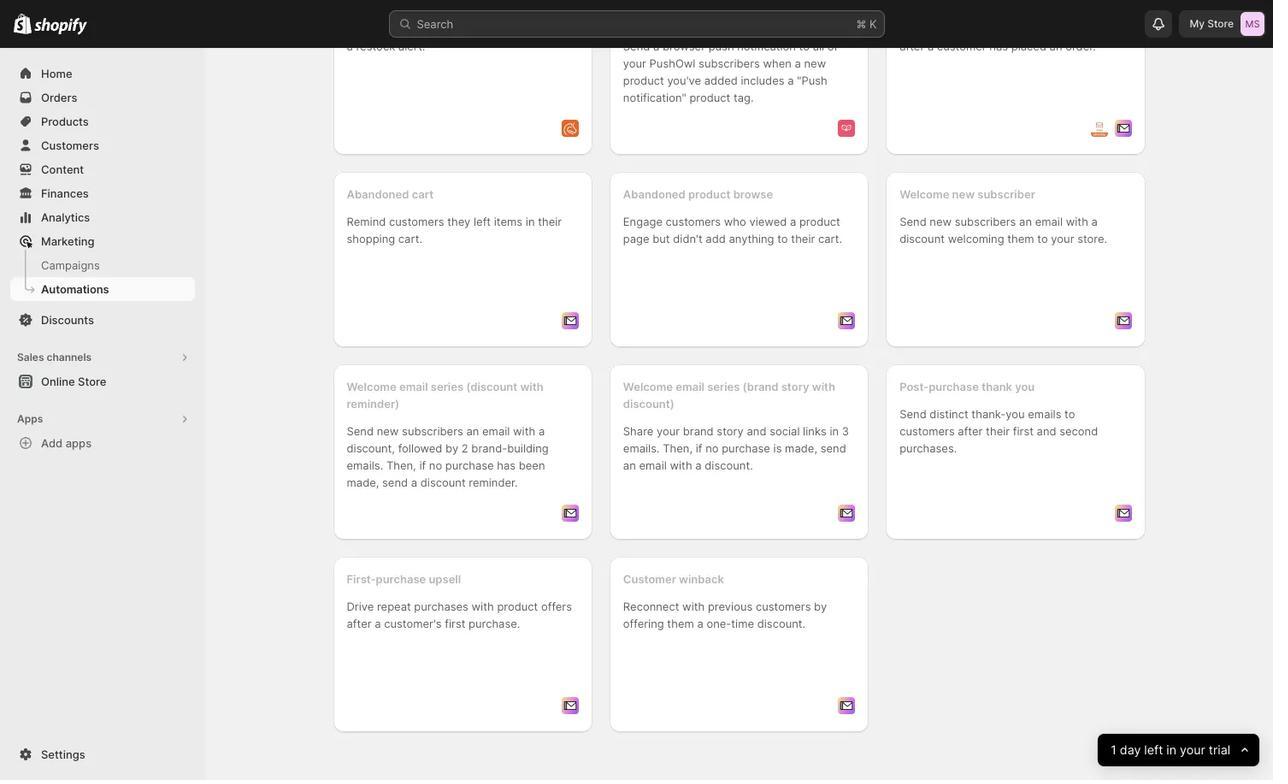 Task type: describe. For each thing, give the bounding box(es) containing it.
online store
[[41, 375, 106, 388]]

add
[[41, 436, 63, 450]]

marketing link
[[10, 229, 195, 253]]

in
[[1167, 742, 1177, 758]]

1 horizontal spatial shopify image
[[34, 18, 87, 35]]

your
[[1181, 742, 1206, 758]]

finances
[[41, 187, 89, 200]]

campaigns link
[[10, 253, 195, 277]]

home link
[[10, 62, 195, 86]]

settings link
[[10, 743, 195, 767]]

analytics
[[41, 210, 90, 224]]

channels
[[47, 351, 92, 364]]

products
[[41, 115, 89, 128]]

customers
[[41, 139, 99, 152]]

online
[[41, 375, 75, 388]]

1 day left in your trial button
[[1098, 734, 1260, 767]]

left
[[1145, 742, 1164, 758]]

⌘
[[857, 17, 867, 31]]

content link
[[10, 157, 195, 181]]

search
[[417, 17, 454, 31]]

discounts
[[41, 313, 94, 327]]

campaigns
[[41, 258, 100, 272]]

online store button
[[0, 370, 205, 394]]

marketing
[[41, 234, 95, 248]]

customers link
[[10, 133, 195, 157]]

my store image
[[1241, 12, 1265, 36]]

sales
[[17, 351, 44, 364]]

store for online store
[[78, 375, 106, 388]]



Task type: vqa. For each thing, say whether or not it's contained in the screenshot.
Discounts link
yes



Task type: locate. For each thing, give the bounding box(es) containing it.
automations
[[41, 282, 109, 296]]

day
[[1120, 742, 1141, 758]]

store
[[1208, 17, 1235, 30], [78, 375, 106, 388]]

my
[[1191, 17, 1206, 30]]

orders link
[[10, 86, 195, 110]]

1
[[1111, 742, 1117, 758]]

store right my
[[1208, 17, 1235, 30]]

sales channels button
[[10, 346, 195, 370]]

my store
[[1191, 17, 1235, 30]]

apps
[[66, 436, 92, 450]]

automations link
[[10, 277, 195, 301]]

add apps button
[[10, 431, 195, 455]]

settings
[[41, 748, 85, 761]]

analytics link
[[10, 205, 195, 229]]

apps
[[17, 412, 43, 425]]

1 vertical spatial store
[[78, 375, 106, 388]]

content
[[41, 163, 84, 176]]

0 horizontal spatial store
[[78, 375, 106, 388]]

products link
[[10, 110, 195, 133]]

shopify image
[[14, 14, 32, 34], [34, 18, 87, 35]]

0 vertical spatial store
[[1208, 17, 1235, 30]]

discounts link
[[10, 308, 195, 332]]

finances link
[[10, 181, 195, 205]]

orders
[[41, 91, 77, 104]]

1 day left in your trial
[[1111, 742, 1231, 758]]

store for my store
[[1208, 17, 1235, 30]]

1 horizontal spatial store
[[1208, 17, 1235, 30]]

trial
[[1209, 742, 1231, 758]]

sales channels
[[17, 351, 92, 364]]

apps button
[[10, 407, 195, 431]]

store inside button
[[78, 375, 106, 388]]

add apps
[[41, 436, 92, 450]]

k
[[870, 17, 877, 31]]

⌘ k
[[857, 17, 877, 31]]

store down sales channels button
[[78, 375, 106, 388]]

0 horizontal spatial shopify image
[[14, 14, 32, 34]]

online store link
[[10, 370, 195, 394]]

home
[[41, 67, 72, 80]]



